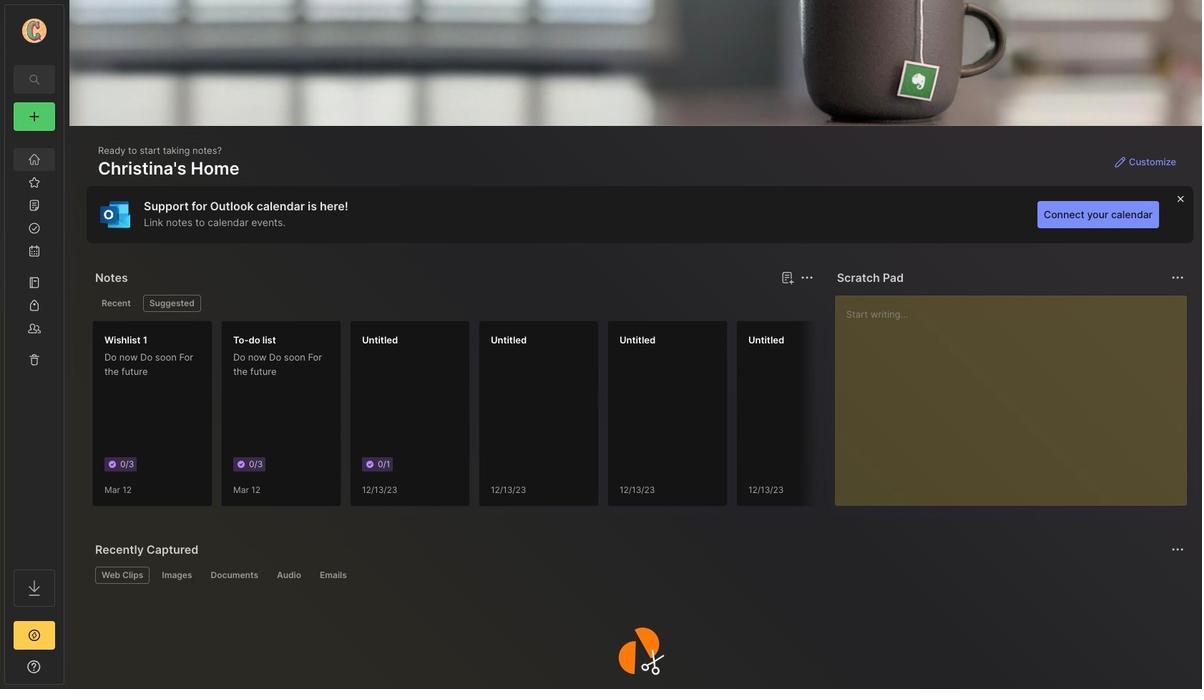 Task type: describe. For each thing, give the bounding box(es) containing it.
main element
[[0, 0, 69, 689]]

1 more actions image from the left
[[798, 269, 816, 286]]

WHAT'S NEW field
[[5, 656, 64, 678]]

2 tab list from the top
[[95, 567, 1182, 584]]

tree inside main element
[[5, 140, 64, 557]]

Start writing… text field
[[846, 296, 1187, 495]]

edit search image
[[26, 71, 43, 88]]

1 tab list from the top
[[95, 295, 811, 312]]

home image
[[27, 152, 42, 167]]



Task type: locate. For each thing, give the bounding box(es) containing it.
account image
[[22, 19, 47, 43]]

tab
[[95, 295, 137, 312], [143, 295, 201, 312], [95, 567, 150, 584], [156, 567, 199, 584], [204, 567, 265, 584], [271, 567, 308, 584], [313, 567, 353, 584]]

tree
[[5, 140, 64, 557]]

Account field
[[5, 16, 64, 45]]

1 horizontal spatial more actions image
[[1169, 269, 1187, 286]]

click to expand image
[[63, 663, 73, 680]]

tab list
[[95, 295, 811, 312], [95, 567, 1182, 584]]

1 vertical spatial tab list
[[95, 567, 1182, 584]]

more actions image
[[1169, 541, 1187, 558]]

0 horizontal spatial more actions image
[[798, 269, 816, 286]]

more actions image
[[798, 269, 816, 286], [1169, 269, 1187, 286]]

2 more actions image from the left
[[1169, 269, 1187, 286]]

0 vertical spatial tab list
[[95, 295, 811, 312]]

upgrade image
[[26, 627, 43, 644]]

More actions field
[[797, 268, 817, 288], [1168, 268, 1188, 288], [1168, 540, 1188, 560]]

row group
[[92, 321, 994, 515]]



Task type: vqa. For each thing, say whether or not it's contained in the screenshot.
tab
yes



